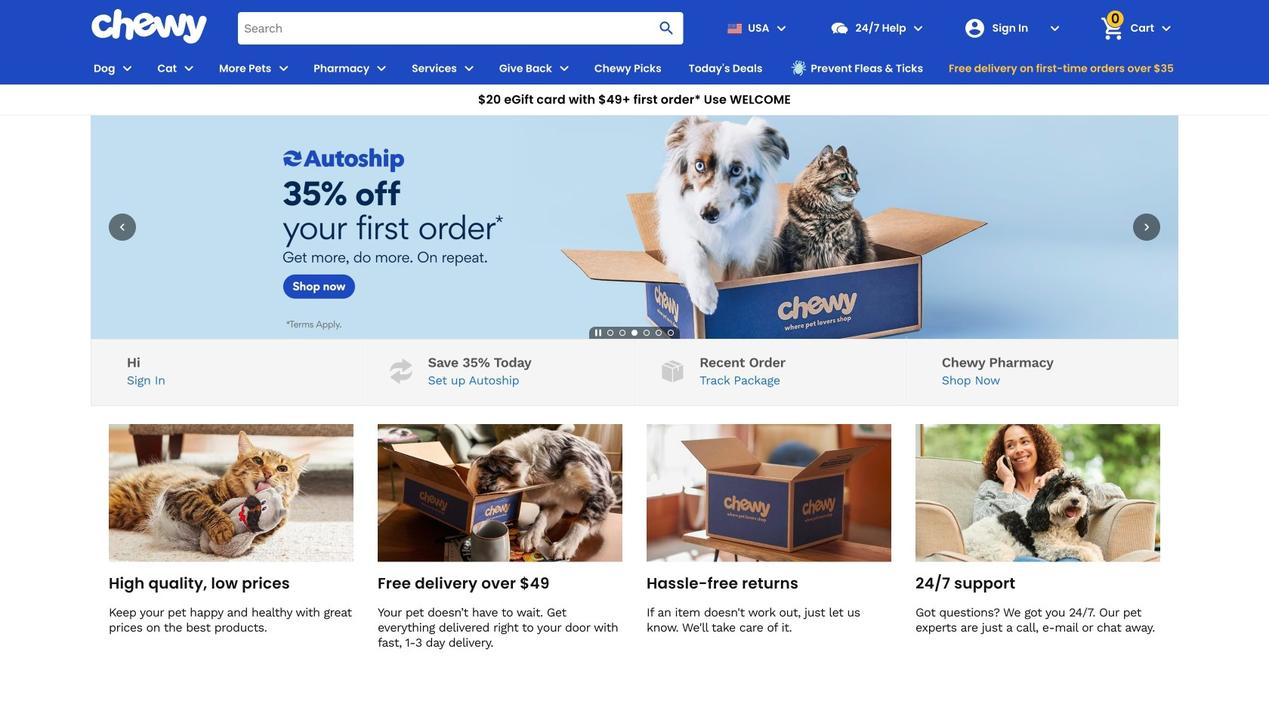 Task type: vqa. For each thing, say whether or not it's contained in the screenshot.
80's Included Benefit image's the Provided by Lemonade
no



Task type: describe. For each thing, give the bounding box(es) containing it.
1 / image from the left
[[386, 357, 416, 386]]

Product search field
[[238, 12, 683, 44]]

chewy support image
[[830, 18, 850, 38]]

chewy home image
[[91, 9, 208, 44]]

1 menu image from the left
[[118, 59, 136, 77]]

change region menu image
[[773, 19, 791, 37]]

help menu image
[[909, 19, 928, 37]]

2 menu image from the left
[[180, 59, 198, 77]]



Task type: locate. For each thing, give the bounding box(es) containing it.
0 horizontal spatial / image
[[386, 357, 416, 386]]

choose slide to display. group
[[604, 327, 677, 339]]

account menu image
[[1046, 19, 1064, 37]]

5 menu image from the left
[[555, 59, 573, 77]]

items image
[[1099, 15, 1126, 42]]

menu image
[[373, 59, 391, 77]]

submit search image
[[658, 19, 676, 37]]

menu image
[[118, 59, 136, 77], [180, 59, 198, 77], [274, 59, 293, 77], [460, 59, 478, 77], [555, 59, 573, 77]]

2 / image from the left
[[658, 357, 688, 386]]

site banner
[[0, 0, 1269, 116]]

1 horizontal spatial / image
[[658, 357, 688, 386]]

4 menu image from the left
[[460, 59, 478, 77]]

/ image
[[386, 357, 416, 386], [658, 357, 688, 386]]

cart menu image
[[1157, 19, 1176, 37]]

stop automatic slide show image
[[592, 327, 604, 339]]

Search text field
[[238, 12, 683, 44]]

3 menu image from the left
[[274, 59, 293, 77]]



